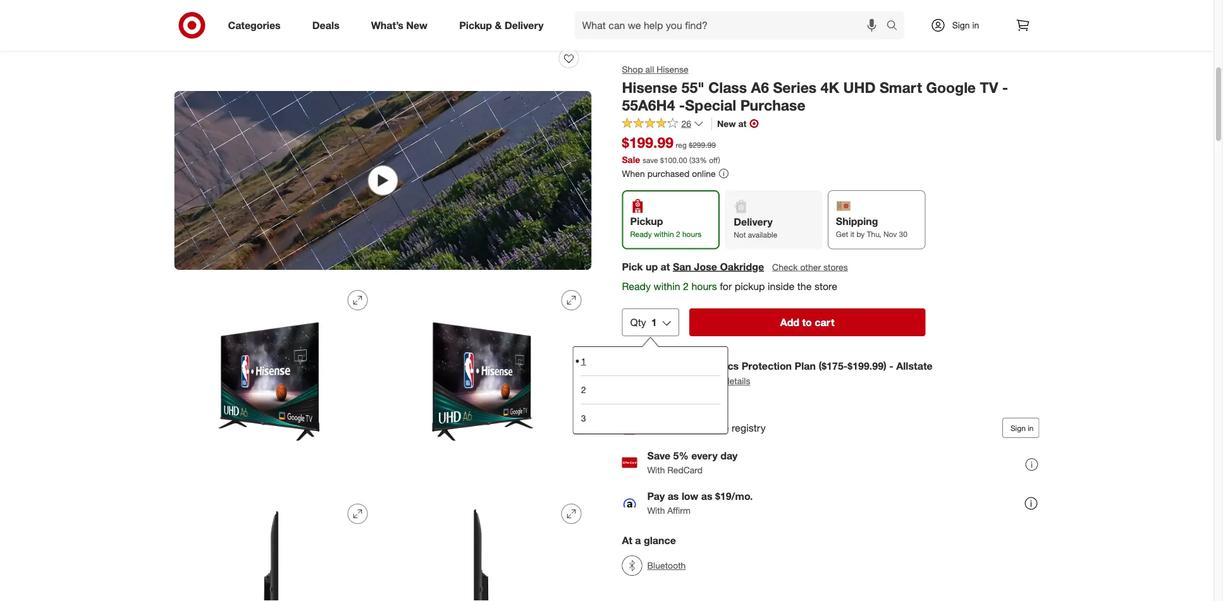 Task type: describe. For each thing, give the bounding box(es) containing it.
0 horizontal spatial -
[[679, 97, 685, 114]]

tv
[[980, 78, 999, 96]]

55"
[[682, 78, 705, 96]]

pick
[[622, 261, 643, 273]]

sale
[[622, 154, 640, 165]]

a
[[635, 535, 641, 547]]

0 horizontal spatial sign
[[953, 20, 970, 31]]

What can we help you find? suggestions appear below search field
[[575, 11, 890, 39]]

1 as from the left
[[668, 491, 679, 503]]

2 inside pickup ready within 2 hours
[[676, 230, 680, 239]]

by
[[857, 230, 865, 239]]

plan
[[705, 376, 722, 387]]

shipping
[[836, 215, 878, 228]]

sign inside button
[[1011, 424, 1026, 433]]

delivery not available
[[734, 216, 778, 240]]

ready within 2 hours for pickup inside the store
[[622, 280, 838, 292]]

save
[[648, 450, 671, 463]]

smart
[[880, 78, 922, 96]]

1 vertical spatial new
[[717, 118, 736, 129]]

manage
[[693, 422, 729, 434]]

1 vertical spatial within
[[654, 280, 680, 292]]

3
[[581, 413, 586, 424]]

hisense 55&#34; class a6 series 4k uhd smart google tv - 55a6h4 -special purchase, 1 of 7 image
[[174, 0, 592, 81]]

electronics
[[685, 360, 739, 373]]

2 year electronics protection plan ($175-$199.99) - allstate $30.00 · see plan details
[[653, 360, 933, 387]]

off
[[709, 155, 718, 165]]

ready inside pickup ready within 2 hours
[[630, 230, 652, 239]]

stores
[[824, 261, 848, 273]]

protection
[[742, 360, 792, 373]]

pickup for &
[[459, 19, 492, 31]]

reg
[[676, 140, 687, 150]]

what's new link
[[360, 11, 444, 39]]

0 vertical spatial in
[[973, 20, 980, 31]]

add to cart
[[781, 316, 835, 329]]

$30.00
[[653, 376, 679, 387]]

glance
[[644, 535, 676, 547]]

pickup & delivery
[[459, 19, 544, 31]]

3 link
[[581, 404, 720, 433]]

at a glance
[[622, 535, 676, 547]]

0 vertical spatial new
[[406, 19, 428, 31]]

when purchased online
[[622, 168, 716, 179]]

add
[[781, 316, 800, 329]]

purchase
[[741, 97, 806, 114]]

shipping get it by thu, nov 30
[[836, 215, 908, 239]]

within inside pickup ready within 2 hours
[[654, 230, 674, 239]]

pickup for ready
[[630, 215, 663, 228]]

check other stores
[[773, 261, 848, 273]]

google
[[927, 78, 976, 96]]

to
[[803, 316, 812, 329]]

cart
[[815, 316, 835, 329]]

affirm
[[668, 505, 691, 516]]

1 vertical spatial hisense
[[622, 78, 678, 96]]

details
[[725, 376, 751, 387]]

($175-
[[819, 360, 848, 373]]

allstate
[[897, 360, 933, 373]]

purchased
[[648, 168, 690, 179]]

$199.99
[[622, 134, 674, 152]]

search
[[881, 20, 911, 33]]

bluetooth
[[648, 561, 686, 572]]

sign in button
[[1003, 418, 1040, 438]]

check other stores button
[[772, 260, 849, 274]]

with inside save 5% every day with redcard
[[648, 465, 665, 476]]

hours inside pickup ready within 2 hours
[[683, 230, 702, 239]]

0 vertical spatial delivery
[[505, 19, 544, 31]]

save
[[643, 155, 658, 165]]

$
[[660, 155, 664, 165]]

qty 1
[[630, 316, 657, 329]]

0 vertical spatial at
[[739, 118, 747, 129]]

%
[[700, 155, 707, 165]]

series
[[773, 78, 817, 96]]

categories link
[[217, 11, 297, 39]]

pickup & delivery link
[[449, 11, 560, 39]]

1 vertical spatial at
[[661, 261, 670, 273]]

san jose oakridge button
[[673, 260, 764, 274]]

special
[[685, 97, 737, 114]]

hisense 55&#34; class a6 series 4k uhd smart google tv - 55a6h4 -special purchase, 3 of 7 image
[[174, 280, 378, 484]]

1 vertical spatial hours
[[692, 280, 717, 292]]

with inside pay as low as $19/mo. with affirm
[[648, 505, 665, 516]]

shop
[[622, 64, 643, 75]]

check
[[773, 261, 798, 273]]

create
[[648, 422, 678, 434]]

$199.99)
[[848, 360, 887, 373]]

&
[[495, 19, 502, 31]]

0 vertical spatial hisense
[[657, 64, 689, 75]]

san
[[673, 261, 692, 273]]

- inside the 2 year electronics protection plan ($175-$199.99) - allstate $30.00 · see plan details
[[890, 360, 894, 373]]



Task type: locate. For each thing, give the bounding box(es) containing it.
1 horizontal spatial as
[[701, 491, 713, 503]]

add to cart button
[[689, 309, 926, 337]]

2 left the year
[[653, 360, 658, 373]]

0 vertical spatial within
[[654, 230, 674, 239]]

hisense 55&#34; class a6 series 4k uhd smart google tv - 55a6h4 -special purchase, 5 of 7 image
[[174, 494, 378, 602]]

as up affirm
[[668, 491, 679, 503]]

categories
[[228, 19, 281, 31]]

100.00
[[664, 155, 687, 165]]

sign
[[953, 20, 970, 31], [1011, 424, 1026, 433]]

0 horizontal spatial sign in
[[953, 20, 980, 31]]

with down pay
[[648, 505, 665, 516]]

or
[[681, 422, 690, 434]]

1 horizontal spatial pickup
[[630, 215, 663, 228]]

at right the up
[[661, 261, 670, 273]]

1 horizontal spatial at
[[739, 118, 747, 129]]

pay as low as $19/mo. with affirm
[[648, 491, 753, 516]]

2
[[676, 230, 680, 239], [683, 280, 689, 292], [653, 360, 658, 373], [581, 385, 586, 396]]

None checkbox
[[622, 369, 635, 381]]

1 horizontal spatial delivery
[[734, 216, 773, 228]]

2 link
[[581, 376, 720, 404]]

sign in link
[[920, 11, 999, 39]]

inside
[[768, 280, 795, 292]]

0 vertical spatial sign in
[[953, 20, 980, 31]]

hours
[[683, 230, 702, 239], [692, 280, 717, 292]]

ready
[[630, 230, 652, 239], [622, 280, 651, 292]]

it
[[851, 230, 855, 239]]

hisense down all
[[622, 78, 678, 96]]

0 horizontal spatial delivery
[[505, 19, 544, 31]]

0 horizontal spatial at
[[661, 261, 670, 273]]

hisense 55&#34; class a6 series 4k uhd smart google tv - 55a6h4 -special purchase, 6 of 7 image
[[388, 494, 592, 602]]

1 horizontal spatial sign
[[1011, 424, 1026, 433]]

0 horizontal spatial new
[[406, 19, 428, 31]]

pay
[[648, 491, 665, 503]]

55a6h4
[[622, 97, 675, 114]]

0 vertical spatial -
[[1003, 78, 1009, 96]]

plan
[[795, 360, 816, 373]]

oakridge
[[720, 261, 764, 273]]

(
[[690, 155, 692, 165]]

other
[[801, 261, 821, 273]]

for
[[720, 280, 732, 292]]

delivery right & at the top left of page
[[505, 19, 544, 31]]

delivery inside "delivery not available"
[[734, 216, 773, 228]]

1 horizontal spatial new
[[717, 118, 736, 129]]

pickup ready within 2 hours
[[630, 215, 702, 239]]

qty
[[630, 316, 646, 329]]

26 link
[[622, 117, 704, 132]]

hisense
[[657, 64, 689, 75], [622, 78, 678, 96]]

1 vertical spatial sign
[[1011, 424, 1026, 433]]

2 vertical spatial -
[[890, 360, 894, 373]]

up
[[646, 261, 658, 273]]

0 horizontal spatial pickup
[[459, 19, 492, 31]]

with down save
[[648, 465, 665, 476]]

thu,
[[867, 230, 882, 239]]

)
[[718, 155, 720, 165]]

redcard
[[668, 465, 703, 476]]

a6
[[751, 78, 769, 96]]

0 vertical spatial pickup
[[459, 19, 492, 31]]

0 horizontal spatial 1
[[581, 356, 586, 367]]

2 inside the 2 year electronics protection plan ($175-$199.99) - allstate $30.00 · see plan details
[[653, 360, 658, 373]]

bluetooth button
[[622, 552, 686, 580]]

pickup up the up
[[630, 215, 663, 228]]

when
[[622, 168, 645, 179]]

registry
[[732, 422, 766, 434]]

0 horizontal spatial as
[[668, 491, 679, 503]]

delivery
[[505, 19, 544, 31], [734, 216, 773, 228]]

at down purchase
[[739, 118, 747, 129]]

uhd
[[844, 78, 876, 96]]

in
[[973, 20, 980, 31], [1028, 424, 1034, 433]]

0 vertical spatial with
[[648, 465, 665, 476]]

ready up pick
[[630, 230, 652, 239]]

1 vertical spatial with
[[648, 505, 665, 516]]

not
[[734, 230, 746, 240]]

1 with from the top
[[648, 465, 665, 476]]

all
[[646, 64, 654, 75]]

1 vertical spatial -
[[679, 97, 685, 114]]

within down san
[[654, 280, 680, 292]]

0 vertical spatial ready
[[630, 230, 652, 239]]

5%
[[674, 450, 689, 463]]

33
[[692, 155, 700, 165]]

1 horizontal spatial 1
[[652, 316, 657, 329]]

1 horizontal spatial -
[[890, 360, 894, 373]]

0 vertical spatial hours
[[683, 230, 702, 239]]

1 horizontal spatial in
[[1028, 424, 1034, 433]]

·
[[682, 375, 684, 387]]

hisense right all
[[657, 64, 689, 75]]

2 with from the top
[[648, 505, 665, 516]]

1 vertical spatial pickup
[[630, 215, 663, 228]]

2 up san
[[676, 230, 680, 239]]

2 up 3
[[581, 385, 586, 396]]

shop all hisense hisense 55" class a6 series 4k uhd smart google tv - 55a6h4 -special purchase
[[622, 64, 1009, 114]]

nov
[[884, 230, 897, 239]]

new down special
[[717, 118, 736, 129]]

1 right the qty
[[652, 316, 657, 329]]

pickup left & at the top left of page
[[459, 19, 492, 31]]

within up the up
[[654, 230, 674, 239]]

0 horizontal spatial in
[[973, 20, 980, 31]]

sign in
[[953, 20, 980, 31], [1011, 424, 1034, 433]]

1 link
[[581, 347, 720, 376]]

$19/mo.
[[716, 491, 753, 503]]

with
[[648, 465, 665, 476], [648, 505, 665, 516]]

what's new
[[371, 19, 428, 31]]

1 vertical spatial delivery
[[734, 216, 773, 228]]

new right what's
[[406, 19, 428, 31]]

pickup
[[459, 19, 492, 31], [630, 215, 663, 228]]

get
[[836, 230, 849, 239]]

-
[[1003, 78, 1009, 96], [679, 97, 685, 114], [890, 360, 894, 373]]

1 vertical spatial ready
[[622, 280, 651, 292]]

2 down san
[[683, 280, 689, 292]]

0 vertical spatial sign
[[953, 20, 970, 31]]

store
[[815, 280, 838, 292]]

year
[[661, 360, 682, 373]]

deals link
[[302, 11, 355, 39]]

0 vertical spatial 1
[[652, 316, 657, 329]]

- left allstate
[[890, 360, 894, 373]]

delivery up available
[[734, 216, 773, 228]]

the
[[798, 280, 812, 292]]

- right the "tv" on the top right of page
[[1003, 78, 1009, 96]]

pickup inside pickup ready within 2 hours
[[630, 215, 663, 228]]

in inside button
[[1028, 424, 1034, 433]]

pickup
[[735, 280, 765, 292]]

available
[[748, 230, 778, 240]]

hours down jose
[[692, 280, 717, 292]]

2 horizontal spatial -
[[1003, 78, 1009, 96]]

every
[[692, 450, 718, 463]]

1 horizontal spatial sign in
[[1011, 424, 1034, 433]]

$199.99 reg $299.99 sale save $ 100.00 ( 33 % off )
[[622, 134, 720, 165]]

at
[[622, 535, 633, 547]]

1 vertical spatial in
[[1028, 424, 1034, 433]]

2 as from the left
[[701, 491, 713, 503]]

1 up 3
[[581, 356, 586, 367]]

see
[[687, 376, 703, 387]]

day
[[721, 450, 738, 463]]

jose
[[694, 261, 717, 273]]

1 vertical spatial sign in
[[1011, 424, 1034, 433]]

- up 26 at right
[[679, 97, 685, 114]]

search button
[[881, 11, 911, 42]]

at
[[739, 118, 747, 129], [661, 261, 670, 273]]

1 vertical spatial 1
[[581, 356, 586, 367]]

as right low
[[701, 491, 713, 503]]

30
[[899, 230, 908, 239]]

hours up pick up at san jose oakridge at the top of page
[[683, 230, 702, 239]]

save 5% every day with redcard
[[648, 450, 738, 476]]

new at
[[717, 118, 747, 129]]

ready down pick
[[622, 280, 651, 292]]

$299.99
[[689, 140, 716, 150]]

hisense 55&#34; class a6 series 4k uhd smart google tv - 55a6h4 -special purchase, 2 of 7, play video image
[[174, 91, 592, 270]]

hisense 55&#34; class a6 series 4k uhd smart google tv - 55a6h4 -special purchase, 4 of 7 image
[[388, 280, 592, 484]]

sign in inside button
[[1011, 424, 1034, 433]]

online
[[692, 168, 716, 179]]



Task type: vqa. For each thing, say whether or not it's contained in the screenshot.
Nov
yes



